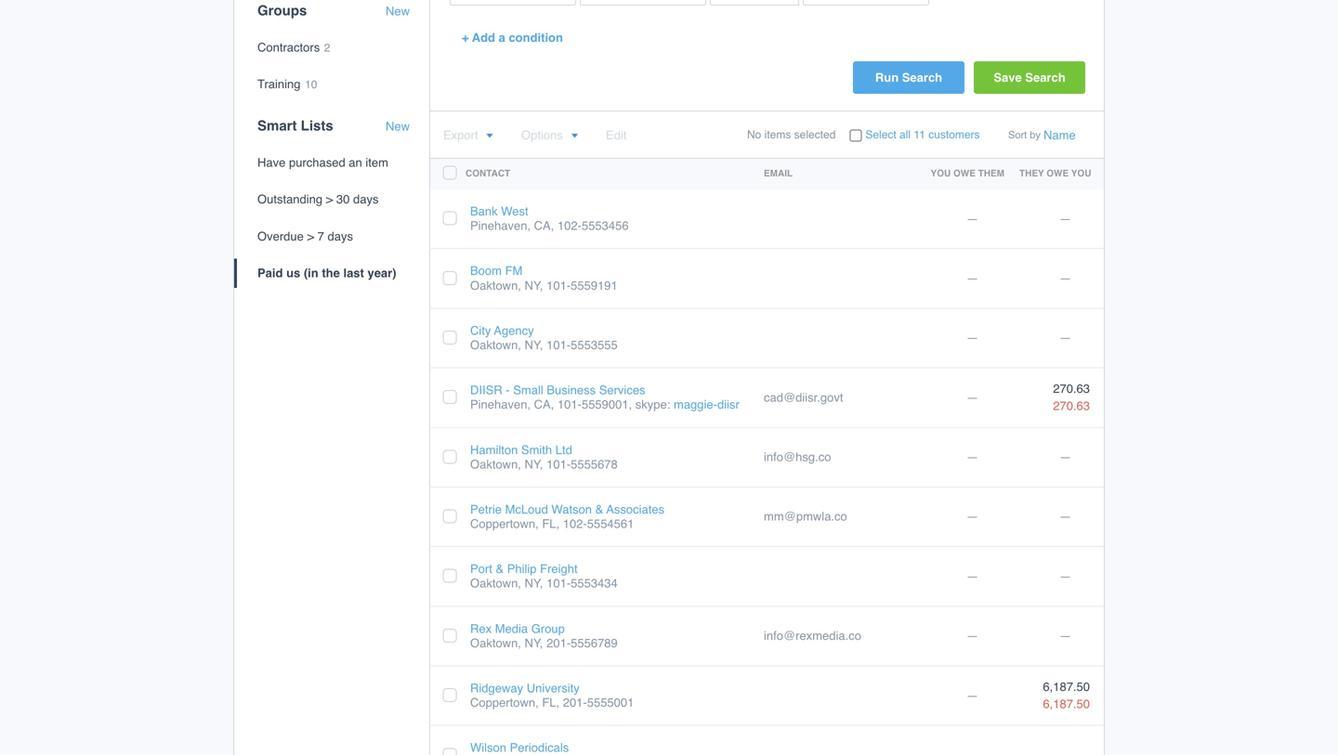 Task type: describe. For each thing, give the bounding box(es) containing it.
days for overdue > 7 days
[[328, 229, 353, 243]]

101- inside hamilton smith ltd oaktown, ny, 101-5555678
[[547, 458, 571, 472]]

overdue
[[257, 229, 304, 243]]

5555678
[[571, 458, 618, 472]]

el image
[[486, 133, 493, 139]]

us
[[286, 266, 300, 280]]

petrie mcloud watson & associates link
[[470, 503, 665, 517]]

options
[[521, 128, 563, 142]]

skype:
[[636, 398, 670, 412]]

group
[[531, 622, 565, 636]]

year)
[[368, 266, 396, 280]]

outstanding > 30 days
[[257, 193, 379, 206]]

boom fm link
[[470, 264, 523, 278]]

5556789
[[571, 637, 618, 650]]

hamilton
[[470, 443, 518, 457]]

ca, inside bank west pinehaven, ca, 102-5553456
[[534, 219, 554, 233]]

overdue > 7 days
[[257, 229, 353, 243]]

edit
[[606, 128, 627, 142]]

search for run search
[[902, 71, 942, 85]]

wilson periodicals
[[470, 741, 569, 755]]

save search
[[994, 71, 1066, 85]]

email
[[764, 168, 793, 179]]

no items selected
[[747, 128, 836, 141]]

edit button
[[606, 128, 627, 142]]

training
[[257, 77, 301, 91]]

ridgeway
[[470, 682, 523, 696]]

owe for you
[[954, 168, 976, 179]]

petrie
[[470, 503, 502, 517]]

1 you from the left
[[931, 168, 951, 179]]

5553456
[[582, 219, 629, 233]]

outstanding
[[257, 193, 323, 206]]

5559001,
[[582, 398, 632, 412]]

associates
[[606, 503, 665, 517]]

coppertown, inside petrie mcloud watson & associates coppertown, fl, 102-5554561
[[470, 517, 539, 531]]

maggie-diisr link
[[674, 398, 740, 412]]

training 10
[[257, 77, 317, 91]]

hamilton smith ltd oaktown, ny, 101-5555678
[[470, 443, 618, 472]]

cad@diisr.govt
[[764, 391, 843, 405]]

ridgeway university link
[[470, 682, 580, 696]]

fl, inside ridgeway university coppertown, fl, 201-5555001
[[542, 696, 560, 710]]

(in
[[304, 266, 319, 280]]

fm
[[505, 264, 523, 278]]

oaktown, inside boom fm oaktown, ny, 101-5559191
[[470, 279, 521, 293]]

new link for smart lists
[[386, 119, 410, 134]]

-
[[506, 383, 510, 397]]

> for overdue
[[307, 229, 314, 243]]

5554561
[[587, 517, 634, 531]]

save search button
[[974, 61, 1086, 94]]

& inside port & philip freight oaktown, ny, 101-5553434
[[496, 562, 504, 576]]

boom
[[470, 264, 502, 278]]

paid
[[257, 266, 283, 280]]

purchased
[[289, 156, 345, 170]]

+ add a condition
[[462, 31, 563, 45]]

save
[[994, 71, 1022, 85]]

all
[[900, 128, 911, 141]]

diisr - small business services link
[[470, 383, 645, 397]]

1 6,187.50 from the top
[[1043, 680, 1090, 694]]

paid us (in the last year)
[[257, 266, 396, 280]]

them
[[978, 168, 1005, 179]]

10
[[305, 78, 317, 91]]

diisr - small business services pinehaven, ca, 101-5559001, skype: maggie-diisr
[[470, 383, 740, 412]]

by
[[1030, 129, 1041, 141]]

oaktown, inside hamilton smith ltd oaktown, ny, 101-5555678
[[470, 458, 521, 472]]

wilson
[[470, 741, 507, 755]]

bank
[[470, 204, 498, 218]]

have
[[257, 156, 286, 170]]

pinehaven, inside diisr - small business services pinehaven, ca, 101-5559001, skype: maggie-diisr
[[470, 398, 531, 412]]

no
[[747, 128, 761, 141]]

sort by name
[[1008, 128, 1076, 142]]

ny, inside rex media group oaktown, ny, 201-5556789
[[525, 637, 543, 650]]

city agency oaktown, ny, 101-5553555
[[470, 324, 618, 352]]

mm@pmwla.co
[[764, 510, 847, 524]]

contractors 2
[[257, 40, 330, 54]]

1 270.63 from the top
[[1053, 382, 1090, 396]]

lists
[[301, 118, 333, 134]]

diisr
[[717, 398, 740, 412]]

you owe them
[[931, 168, 1005, 179]]

diisr
[[470, 383, 502, 397]]

owe for they
[[1047, 168, 1069, 179]]

hamilton smith ltd link
[[470, 443, 572, 457]]

add
[[472, 31, 495, 45]]

business
[[547, 383, 596, 397]]

search for save search
[[1025, 71, 1066, 85]]

mcloud
[[505, 503, 548, 517]]

ny, inside port & philip freight oaktown, ny, 101-5553434
[[525, 577, 543, 591]]

bank west pinehaven, ca, 102-5553456
[[470, 204, 629, 233]]

days for outstanding > 30 days
[[353, 193, 379, 206]]

rex
[[470, 622, 492, 636]]



Task type: vqa. For each thing, say whether or not it's contained in the screenshot.
24
no



Task type: locate. For each thing, give the bounding box(es) containing it.
oaktown, down the rex
[[470, 637, 521, 650]]

el image
[[570, 133, 578, 139]]

new for groups
[[386, 4, 410, 18]]

west
[[501, 204, 528, 218]]

days right 30
[[353, 193, 379, 206]]

0 horizontal spatial &
[[496, 562, 504, 576]]

101- inside the city agency oaktown, ny, 101-5553555
[[547, 338, 571, 352]]

port & philip freight oaktown, ny, 101-5553434
[[470, 562, 618, 591]]

1 horizontal spatial owe
[[1047, 168, 1069, 179]]

2 new from the top
[[386, 119, 410, 133]]

2 270.63 from the top
[[1053, 399, 1090, 413]]

ca, inside diisr - small business services pinehaven, ca, 101-5559001, skype: maggie-diisr
[[534, 398, 554, 412]]

102- inside petrie mcloud watson & associates coppertown, fl, 102-5554561
[[563, 517, 587, 531]]

0 vertical spatial 270.63
[[1053, 382, 1090, 396]]

201- down the "university"
[[563, 696, 587, 710]]

1 vertical spatial 201-
[[563, 696, 587, 710]]

101- down business
[[558, 398, 582, 412]]

0 horizontal spatial you
[[931, 168, 951, 179]]

oaktown, down hamilton
[[470, 458, 521, 472]]

ny, down smith
[[525, 458, 543, 472]]

oaktown, down port
[[470, 577, 521, 591]]

oaktown, inside the city agency oaktown, ny, 101-5553555
[[470, 338, 521, 352]]

0 vertical spatial new
[[386, 4, 410, 18]]

101-
[[547, 279, 571, 293], [547, 338, 571, 352], [558, 398, 582, 412], [547, 458, 571, 472], [547, 577, 571, 591]]

run search button
[[853, 61, 965, 94]]

5553555
[[571, 338, 618, 352]]

1 coppertown, from the top
[[470, 517, 539, 531]]

1 horizontal spatial you
[[1071, 168, 1091, 179]]

item
[[366, 156, 388, 170]]

you
[[931, 168, 951, 179], [1071, 168, 1091, 179]]

ny, down the group
[[525, 637, 543, 650]]

ny, down the agency at the left of page
[[525, 338, 543, 352]]

—
[[967, 212, 979, 226], [1059, 212, 1072, 226], [967, 271, 979, 285], [1059, 271, 1072, 285], [967, 331, 979, 345], [1059, 331, 1072, 345], [967, 391, 979, 405], [967, 450, 979, 464], [1059, 450, 1072, 464], [967, 510, 979, 524], [1059, 510, 1072, 524], [967, 570, 979, 584], [1059, 570, 1072, 584], [967, 629, 979, 643], [1059, 629, 1072, 643], [967, 689, 979, 703]]

0 vertical spatial 201-
[[547, 637, 571, 650]]

pinehaven, inside bank west pinehaven, ca, 102-5553456
[[470, 219, 531, 233]]

1 vertical spatial >
[[307, 229, 314, 243]]

0 horizontal spatial owe
[[954, 168, 976, 179]]

they owe you
[[1020, 168, 1091, 179]]

selected
[[794, 128, 836, 141]]

0 vertical spatial coppertown,
[[470, 517, 539, 531]]

2 new link from the top
[[386, 119, 410, 134]]

1 search from the left
[[902, 71, 942, 85]]

1 oaktown, from the top
[[470, 279, 521, 293]]

0 vertical spatial >
[[326, 193, 333, 206]]

oaktown, down city agency link
[[470, 338, 521, 352]]

4 oaktown, from the top
[[470, 577, 521, 591]]

4 ny, from the top
[[525, 577, 543, 591]]

0 horizontal spatial search
[[902, 71, 942, 85]]

101- inside diisr - small business services pinehaven, ca, 101-5559001, skype: maggie-diisr
[[558, 398, 582, 412]]

101- down ltd
[[547, 458, 571, 472]]

name button
[[1044, 128, 1076, 142]]

ca, down diisr - small business services link
[[534, 398, 554, 412]]

101- up the city agency oaktown, ny, 101-5553555
[[547, 279, 571, 293]]

201-
[[547, 637, 571, 650], [563, 696, 587, 710]]

they
[[1020, 168, 1044, 179]]

1 horizontal spatial &
[[595, 503, 603, 517]]

0 vertical spatial 6,187.50
[[1043, 680, 1090, 694]]

5 oaktown, from the top
[[470, 637, 521, 650]]

smart lists
[[257, 118, 333, 134]]

102- down watson
[[563, 517, 587, 531]]

run
[[875, 71, 899, 85]]

new link
[[386, 4, 410, 19], [386, 119, 410, 134]]

boom fm oaktown, ny, 101-5559191
[[470, 264, 618, 293]]

search right run
[[902, 71, 942, 85]]

oaktown, down boom fm link
[[470, 279, 521, 293]]

ca,
[[534, 219, 554, 233], [534, 398, 554, 412]]

search right save
[[1025, 71, 1066, 85]]

fl, down petrie mcloud watson & associates link
[[542, 517, 560, 531]]

+ add a condition button
[[448, 21, 577, 54]]

1 vertical spatial 102-
[[563, 517, 587, 531]]

select all 11 customers
[[866, 128, 980, 141]]

201- inside ridgeway university coppertown, fl, 201-5555001
[[563, 696, 587, 710]]

last
[[343, 266, 364, 280]]

1 pinehaven, from the top
[[470, 219, 531, 233]]

ny, down port & philip freight link
[[525, 577, 543, 591]]

oaktown, inside rex media group oaktown, ny, 201-5556789
[[470, 637, 521, 650]]

1 ca, from the top
[[534, 219, 554, 233]]

run search
[[875, 71, 942, 85]]

> left 30
[[326, 193, 333, 206]]

ny,
[[525, 279, 543, 293], [525, 338, 543, 352], [525, 458, 543, 472], [525, 577, 543, 591], [525, 637, 543, 650]]

270.63 270.63
[[1053, 382, 1090, 413]]

1 vertical spatial ca,
[[534, 398, 554, 412]]

> left 7
[[307, 229, 314, 243]]

101- inside port & philip freight oaktown, ny, 101-5553434
[[547, 577, 571, 591]]

1 vertical spatial fl,
[[542, 696, 560, 710]]

&
[[595, 503, 603, 517], [496, 562, 504, 576]]

ny, up the agency at the left of page
[[525, 279, 543, 293]]

& up 5554561
[[595, 503, 603, 517]]

0 horizontal spatial >
[[307, 229, 314, 243]]

pinehaven, down bank west link
[[470, 219, 531, 233]]

2 6,187.50 from the top
[[1043, 698, 1090, 712]]

owe right they
[[1047, 168, 1069, 179]]

search
[[902, 71, 942, 85], [1025, 71, 1066, 85]]

102- inside bank west pinehaven, ca, 102-5553456
[[558, 219, 582, 233]]

1 owe from the left
[[954, 168, 976, 179]]

fl, inside petrie mcloud watson & associates coppertown, fl, 102-5554561
[[542, 517, 560, 531]]

condition
[[509, 31, 563, 45]]

2 search from the left
[[1025, 71, 1066, 85]]

3 oaktown, from the top
[[470, 458, 521, 472]]

1 horizontal spatial >
[[326, 193, 333, 206]]

None checkbox
[[850, 130, 862, 142]]

export
[[443, 128, 478, 142]]

port
[[470, 562, 492, 576]]

smart
[[257, 118, 297, 134]]

None text field
[[450, 0, 559, 6], [580, 0, 690, 6], [450, 0, 559, 6], [580, 0, 690, 6]]

owe left them
[[954, 168, 976, 179]]

the
[[322, 266, 340, 280]]

0 vertical spatial ca,
[[534, 219, 554, 233]]

0 vertical spatial &
[[595, 503, 603, 517]]

info@hsg.co
[[764, 450, 831, 464]]

1 vertical spatial new
[[386, 119, 410, 133]]

pinehaven,
[[470, 219, 531, 233], [470, 398, 531, 412]]

None text field
[[710, 0, 799, 6], [803, 0, 913, 6], [710, 0, 799, 6], [803, 0, 913, 6]]

1 vertical spatial 6,187.50
[[1043, 698, 1090, 712]]

sort
[[1008, 129, 1027, 141]]

freight
[[540, 562, 578, 576]]

201- inside rex media group oaktown, ny, 201-5556789
[[547, 637, 571, 650]]

1 vertical spatial 270.63
[[1053, 399, 1090, 413]]

city agency link
[[470, 324, 534, 338]]

102- up boom fm oaktown, ny, 101-5559191 at the left top
[[558, 219, 582, 233]]

days right 7
[[328, 229, 353, 243]]

smith
[[521, 443, 552, 457]]

new
[[386, 4, 410, 18], [386, 119, 410, 133]]

port & philip freight link
[[470, 562, 578, 576]]

2 coppertown, from the top
[[470, 696, 539, 710]]

& right port
[[496, 562, 504, 576]]

name
[[1044, 128, 1076, 142]]

new link for groups
[[386, 4, 410, 19]]

1 vertical spatial pinehaven,
[[470, 398, 531, 412]]

university
[[527, 682, 580, 696]]

contact
[[466, 168, 510, 179]]

> for outstanding
[[326, 193, 333, 206]]

days
[[353, 193, 379, 206], [328, 229, 353, 243]]

a
[[499, 31, 505, 45]]

1 vertical spatial &
[[496, 562, 504, 576]]

coppertown, inside ridgeway university coppertown, fl, 201-5555001
[[470, 696, 539, 710]]

customers
[[929, 128, 980, 141]]

you down name button
[[1071, 168, 1091, 179]]

contractors
[[257, 40, 320, 54]]

ca, up boom fm oaktown, ny, 101-5559191 at the left top
[[534, 219, 554, 233]]

30
[[336, 193, 350, 206]]

export button
[[443, 128, 493, 142]]

petrie mcloud watson & associates coppertown, fl, 102-5554561
[[470, 503, 665, 531]]

0 vertical spatial days
[[353, 193, 379, 206]]

0 vertical spatial 102-
[[558, 219, 582, 233]]

101- inside boom fm oaktown, ny, 101-5559191
[[547, 279, 571, 293]]

5555001
[[587, 696, 634, 710]]

options button
[[521, 128, 578, 142]]

2 owe from the left
[[1047, 168, 1069, 179]]

media
[[495, 622, 528, 636]]

2
[[324, 41, 330, 54]]

maggie-
[[674, 398, 717, 412]]

0 vertical spatial pinehaven,
[[470, 219, 531, 233]]

2 you from the left
[[1071, 168, 1091, 179]]

ltd
[[556, 443, 572, 457]]

2 ca, from the top
[[534, 398, 554, 412]]

5 ny, from the top
[[525, 637, 543, 650]]

fl, down the "university"
[[542, 696, 560, 710]]

2 oaktown, from the top
[[470, 338, 521, 352]]

pinehaven, down the -
[[470, 398, 531, 412]]

101- up diisr - small business services link
[[547, 338, 571, 352]]

1 ny, from the top
[[525, 279, 543, 293]]

rex media group oaktown, ny, 201-5556789
[[470, 622, 618, 650]]

groups
[[257, 2, 307, 18]]

2 ny, from the top
[[525, 338, 543, 352]]

info@rexmedia.co
[[764, 629, 861, 643]]

1 new link from the top
[[386, 4, 410, 19]]

1 vertical spatial coppertown,
[[470, 696, 539, 710]]

you down customers
[[931, 168, 951, 179]]

new for smart lists
[[386, 119, 410, 133]]

ny, inside hamilton smith ltd oaktown, ny, 101-5555678
[[525, 458, 543, 472]]

1 vertical spatial days
[[328, 229, 353, 243]]

& inside petrie mcloud watson & associates coppertown, fl, 102-5554561
[[595, 503, 603, 517]]

philip
[[507, 562, 537, 576]]

coppertown, down the petrie
[[470, 517, 539, 531]]

periodicals
[[510, 741, 569, 755]]

102-
[[558, 219, 582, 233], [563, 517, 587, 531]]

oaktown, inside port & philip freight oaktown, ny, 101-5553434
[[470, 577, 521, 591]]

an
[[349, 156, 362, 170]]

2 fl, from the top
[[542, 696, 560, 710]]

services
[[599, 383, 645, 397]]

6,187.50 6,187.50
[[1043, 680, 1090, 712]]

1 vertical spatial new link
[[386, 119, 410, 134]]

6,187.50
[[1043, 680, 1090, 694], [1043, 698, 1090, 712]]

0 vertical spatial new link
[[386, 4, 410, 19]]

2 pinehaven, from the top
[[470, 398, 531, 412]]

ny, inside the city agency oaktown, ny, 101-5553555
[[525, 338, 543, 352]]

watson
[[552, 503, 592, 517]]

0 vertical spatial fl,
[[542, 517, 560, 531]]

ridgeway university coppertown, fl, 201-5555001
[[470, 682, 634, 710]]

1 fl, from the top
[[542, 517, 560, 531]]

201- down the group
[[547, 637, 571, 650]]

ny, inside boom fm oaktown, ny, 101-5559191
[[525, 279, 543, 293]]

1 horizontal spatial search
[[1025, 71, 1066, 85]]

3 ny, from the top
[[525, 458, 543, 472]]

5559191
[[571, 279, 618, 293]]

1 new from the top
[[386, 4, 410, 18]]

bank west link
[[470, 204, 528, 218]]

11
[[914, 128, 926, 141]]

101- down freight
[[547, 577, 571, 591]]

coppertown, down "ridgeway"
[[470, 696, 539, 710]]



